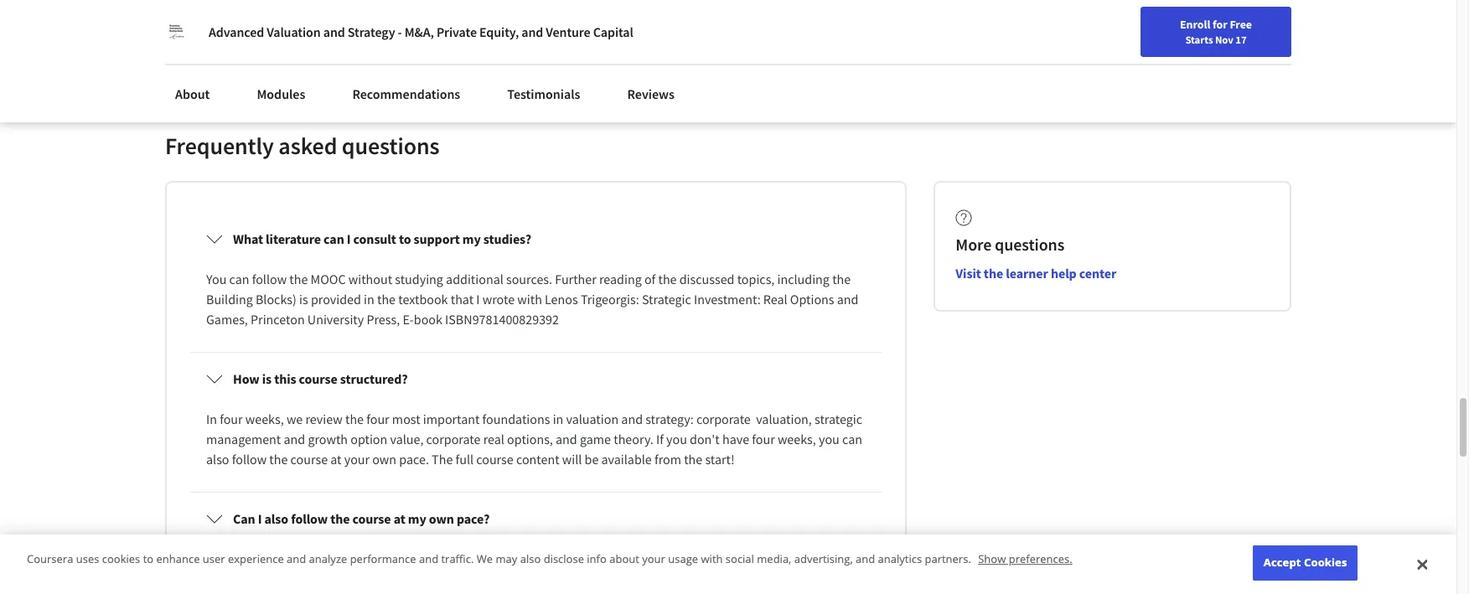 Task type: locate. For each thing, give the bounding box(es) containing it.
sources.
[[506, 271, 552, 288]]

in down without at the top of the page
[[364, 291, 375, 308]]

blocks)
[[256, 291, 297, 308]]

0 horizontal spatial is
[[262, 371, 272, 388]]

0 vertical spatial your
[[1240, 19, 1263, 34]]

1 vertical spatial own
[[429, 511, 454, 528]]

structured?
[[340, 371, 408, 388]]

for
[[1213, 17, 1228, 32]]

questions down recommendations link
[[342, 131, 440, 161]]

options
[[790, 291, 834, 308]]

modules link
[[247, 75, 315, 112]]

0 horizontal spatial questions
[[342, 131, 440, 161]]

and right options
[[837, 291, 859, 308]]

1 horizontal spatial four
[[366, 411, 389, 428]]

erasmus university rotterdam image
[[165, 20, 189, 44]]

1 horizontal spatial at
[[394, 511, 405, 528]]

can right literature
[[324, 231, 344, 248]]

2 vertical spatial can
[[842, 431, 862, 448]]

questions
[[342, 131, 440, 161], [995, 234, 1065, 255]]

asked
[[279, 131, 337, 161]]

my up "performance"
[[408, 511, 426, 528]]

most
[[392, 411, 420, 428]]

is left this
[[262, 371, 272, 388]]

the down don't on the left bottom
[[684, 451, 703, 468]]

1 horizontal spatial weeks,
[[778, 431, 816, 448]]

isbn9781400829392
[[445, 311, 559, 328]]

at up "performance"
[[394, 511, 405, 528]]

preferences.
[[1009, 552, 1073, 567]]

2 vertical spatial your
[[642, 552, 665, 567]]

0 horizontal spatial your
[[344, 451, 370, 468]]

course right this
[[299, 371, 337, 388]]

0 vertical spatial questions
[[342, 131, 440, 161]]

own
[[372, 451, 397, 468], [429, 511, 454, 528]]

0 horizontal spatial with
[[517, 291, 542, 308]]

1 horizontal spatial i
[[347, 231, 351, 248]]

free
[[1230, 17, 1252, 32]]

i right can
[[258, 511, 262, 528]]

can down strategic
[[842, 431, 862, 448]]

in inside "you can follow the mooc without studying additional sources. further reading of the discussed topics, including the building blocks) is provided in the textbook that i wrote with lenos trigeorgis: strategic investment: real options and games, princeton university press, e-book isbn9781400829392"
[[364, 291, 375, 308]]

real
[[763, 291, 788, 308]]

also inside "dropdown button"
[[264, 511, 288, 528]]

0 horizontal spatial in
[[364, 291, 375, 308]]

0 vertical spatial my
[[463, 231, 481, 248]]

0 horizontal spatial i
[[258, 511, 262, 528]]

1 horizontal spatial questions
[[995, 234, 1065, 255]]

0 horizontal spatial my
[[408, 511, 426, 528]]

follow inside "dropdown button"
[[291, 511, 328, 528]]

real
[[483, 431, 505, 448]]

2 horizontal spatial i
[[476, 291, 480, 308]]

four right in
[[220, 411, 243, 428]]

start!
[[705, 451, 735, 468]]

follow up blocks)
[[252, 271, 287, 288]]

and left analytics
[[856, 552, 875, 567]]

1 horizontal spatial corporate
[[697, 411, 751, 428]]

2 vertical spatial i
[[258, 511, 262, 528]]

is inside dropdown button
[[262, 371, 272, 388]]

recommendations
[[352, 85, 460, 102]]

1 vertical spatial i
[[476, 291, 480, 308]]

and down we
[[284, 431, 305, 448]]

own down option
[[372, 451, 397, 468]]

how
[[233, 371, 260, 388]]

1 vertical spatial at
[[394, 511, 405, 528]]

0 vertical spatial i
[[347, 231, 351, 248]]

can up building
[[229, 271, 249, 288]]

can inside dropdown button
[[324, 231, 344, 248]]

how is this course structured? button
[[193, 356, 880, 403]]

0 vertical spatial in
[[364, 291, 375, 308]]

0 vertical spatial is
[[299, 291, 308, 308]]

follow inside in four weeks, we review the four most important foundations in valuation and strategy: corporate  valuation, strategic management and growth option value, corporate real options, and game theory. if you don't have four weeks, you can also follow the course at your own pace. the full course content will be available from the start!
[[232, 451, 267, 468]]

full
[[456, 451, 474, 468]]

1 horizontal spatial also
[[264, 511, 288, 528]]

venture
[[546, 23, 591, 40]]

the
[[432, 451, 453, 468]]

analytics
[[878, 552, 922, 567]]

1 horizontal spatial to
[[399, 231, 411, 248]]

four right have
[[752, 431, 775, 448]]

1 vertical spatial my
[[408, 511, 426, 528]]

your down option
[[344, 451, 370, 468]]

the up press, at left bottom
[[377, 291, 396, 308]]

0 vertical spatial also
[[206, 451, 229, 468]]

university
[[308, 311, 364, 328]]

0 horizontal spatial can
[[229, 271, 249, 288]]

media,
[[757, 552, 792, 567]]

2 horizontal spatial your
[[1240, 19, 1263, 34]]

advanced
[[209, 23, 264, 40]]

e-
[[403, 311, 414, 328]]

1 vertical spatial follow
[[232, 451, 267, 468]]

with left social
[[701, 552, 723, 567]]

the down management
[[269, 451, 288, 468]]

in
[[206, 411, 217, 428]]

also right 'may'
[[520, 552, 541, 567]]

advanced valuation and strategy - m&a, private equity, and venture capital
[[209, 23, 633, 40]]

1 horizontal spatial own
[[429, 511, 454, 528]]

find your new career link
[[1208, 17, 1330, 38]]

with down sources.
[[517, 291, 542, 308]]

weeks, up management
[[245, 411, 284, 428]]

you down strategic
[[819, 431, 840, 448]]

m&a,
[[405, 23, 434, 40]]

2 horizontal spatial can
[[842, 431, 862, 448]]

you
[[206, 271, 227, 288]]

corporate up have
[[697, 411, 751, 428]]

2 horizontal spatial four
[[752, 431, 775, 448]]

coursera
[[27, 552, 73, 567]]

also right can
[[264, 511, 288, 528]]

0 vertical spatial follow
[[252, 271, 287, 288]]

0 horizontal spatial you
[[227, 551, 248, 568]]

you right yes
[[227, 551, 248, 568]]

the
[[984, 265, 1003, 282], [289, 271, 308, 288], [658, 271, 677, 288], [832, 271, 851, 288], [377, 291, 396, 308], [345, 411, 364, 428], [269, 451, 288, 468], [684, 451, 703, 468], [330, 511, 350, 528]]

0 vertical spatial can
[[324, 231, 344, 248]]

further
[[555, 271, 597, 288]]

capital
[[593, 23, 633, 40]]

0 horizontal spatial also
[[206, 451, 229, 468]]

follow down management
[[232, 451, 267, 468]]

1 horizontal spatial in
[[553, 411, 564, 428]]

starts
[[1186, 33, 1213, 46]]

and right equity,
[[522, 23, 543, 40]]

at inside in four weeks, we review the four most important foundations in valuation and strategy: corporate  valuation, strategic management and growth option value, corporate real options, and game theory. if you don't have four weeks, you can also follow the course at your own pace. the full course content will be available from the start!
[[330, 451, 342, 468]]

the up option
[[345, 411, 364, 428]]

to right consult
[[399, 231, 411, 248]]

my for studies?
[[463, 231, 481, 248]]

visit
[[956, 265, 981, 282]]

your right find
[[1240, 19, 1263, 34]]

0 horizontal spatial to
[[143, 552, 153, 567]]

and left traffic.
[[419, 552, 438, 567]]

growth
[[308, 431, 348, 448]]

enhance
[[156, 552, 200, 567]]

corporate down important
[[426, 431, 481, 448]]

0 horizontal spatial weeks,
[[245, 411, 284, 428]]

0 vertical spatial with
[[517, 291, 542, 308]]

your right "about"
[[642, 552, 665, 567]]

can inside "you can follow the mooc without studying additional sources. further reading of the discussed topics, including the building blocks) is provided in the textbook that i wrote with lenos trigeorgis: strategic investment: real options and games, princeton university press, e-book isbn9781400829392"
[[229, 271, 249, 288]]

2 vertical spatial follow
[[291, 511, 328, 528]]

own left pace?
[[429, 511, 454, 528]]

we
[[287, 411, 303, 428]]

discussed
[[680, 271, 735, 288]]

more questions
[[956, 234, 1065, 255]]

1 vertical spatial also
[[264, 511, 288, 528]]

you right if
[[666, 431, 687, 448]]

my
[[463, 231, 481, 248], [408, 511, 426, 528]]

strategy
[[348, 23, 395, 40]]

1 horizontal spatial my
[[463, 231, 481, 248]]

is right blocks)
[[299, 291, 308, 308]]

uses
[[76, 552, 99, 567]]

textbook
[[398, 291, 448, 308]]

the up analyze
[[330, 511, 350, 528]]

and
[[323, 23, 345, 40], [522, 23, 543, 40], [837, 291, 859, 308], [621, 411, 643, 428], [284, 431, 305, 448], [556, 431, 577, 448], [287, 552, 306, 567], [419, 552, 438, 567], [856, 552, 875, 567]]

value,
[[390, 431, 424, 448]]

this
[[274, 371, 296, 388]]

collapsed list
[[187, 210, 885, 594]]

strategic
[[642, 291, 691, 308]]

at down growth
[[330, 451, 342, 468]]

the left 'mooc'
[[289, 271, 308, 288]]

1 vertical spatial can
[[229, 271, 249, 288]]

the right visit in the top of the page
[[984, 265, 1003, 282]]

i inside "you can follow the mooc without studying additional sources. further reading of the discussed topics, including the building blocks) is provided in the textbook that i wrote with lenos trigeorgis: strategic investment: real options and games, princeton university press, e-book isbn9781400829392"
[[476, 291, 480, 308]]

additional
[[446, 271, 504, 288]]

games,
[[206, 311, 248, 328]]

valuation
[[566, 411, 619, 428]]

1 vertical spatial your
[[344, 451, 370, 468]]

0 horizontal spatial at
[[330, 451, 342, 468]]

also down management
[[206, 451, 229, 468]]

0 vertical spatial at
[[330, 451, 342, 468]]

1 vertical spatial with
[[701, 552, 723, 567]]

i left consult
[[347, 231, 351, 248]]

1 horizontal spatial you
[[666, 431, 687, 448]]

four up option
[[366, 411, 389, 428]]

content
[[516, 451, 560, 468]]

weeks, down valuation,
[[778, 431, 816, 448]]

0 horizontal spatial own
[[372, 451, 397, 468]]

book
[[414, 311, 443, 328]]

0 vertical spatial corporate
[[697, 411, 751, 428]]

questions up learner
[[995, 234, 1065, 255]]

i right that
[[476, 291, 480, 308]]

0 vertical spatial to
[[399, 231, 411, 248]]

accept cookies
[[1264, 555, 1347, 570]]

1 horizontal spatial with
[[701, 552, 723, 567]]

in left valuation at bottom
[[553, 411, 564, 428]]

follow up analyze
[[291, 511, 328, 528]]

1 vertical spatial to
[[143, 552, 153, 567]]

my right support
[[463, 231, 481, 248]]

my inside dropdown button
[[463, 231, 481, 248]]

experience
[[228, 552, 284, 567]]

studies?
[[483, 231, 531, 248]]

1 vertical spatial in
[[553, 411, 564, 428]]

1 horizontal spatial can
[[324, 231, 344, 248]]

also
[[206, 451, 229, 468], [264, 511, 288, 528], [520, 552, 541, 567]]

cookies
[[102, 552, 140, 567]]

and left analyze
[[287, 552, 306, 567]]

my inside "dropdown button"
[[408, 511, 426, 528]]

i inside the "what literature can i consult to support my studies?" dropdown button
[[347, 231, 351, 248]]

None search field
[[239, 10, 641, 44]]

accept
[[1264, 555, 1301, 570]]

that
[[451, 291, 474, 308]]

1 horizontal spatial is
[[299, 291, 308, 308]]

2 horizontal spatial also
[[520, 552, 541, 567]]

0 vertical spatial own
[[372, 451, 397, 468]]

in inside in four weeks, we review the four most important foundations in valuation and strategy: corporate  valuation, strategic management and growth option value, corporate real options, and game theory. if you don't have four weeks, you can also follow the course at your own pace. the full course content will be available from the start!
[[553, 411, 564, 428]]

course up "performance"
[[352, 511, 391, 528]]

pace?
[[457, 511, 490, 528]]

1 vertical spatial is
[[262, 371, 272, 388]]

to right cookies
[[143, 552, 153, 567]]

1 vertical spatial corporate
[[426, 431, 481, 448]]

option
[[351, 431, 388, 448]]

consult
[[353, 231, 396, 248]]



Task type: vqa. For each thing, say whether or not it's contained in the screenshot.
the right you
yes



Task type: describe. For each thing, give the bounding box(es) containing it.
can i also follow the course at my own pace?
[[233, 511, 490, 528]]

strategic
[[815, 411, 863, 428]]

career
[[1289, 19, 1322, 34]]

advertising,
[[794, 552, 853, 567]]

of
[[645, 271, 656, 288]]

to inside dropdown button
[[399, 231, 411, 248]]

course down growth
[[291, 451, 328, 468]]

can i also follow the course at my own pace? button
[[193, 496, 880, 543]]

reviews link
[[617, 75, 685, 112]]

be
[[585, 451, 599, 468]]

own inside in four weeks, we review the four most important foundations in valuation and strategy: corporate  valuation, strategic management and growth option value, corporate real options, and game theory. if you don't have four weeks, you can also follow the course at your own pace. the full course content will be available from the start!
[[372, 451, 397, 468]]

we
[[477, 552, 493, 567]]

wrote
[[483, 291, 515, 308]]

1 vertical spatial weeks,
[[778, 431, 816, 448]]

you can follow the mooc without studying additional sources. further reading of the discussed topics, including the building blocks) is provided in the textbook that i wrote with lenos trigeorgis: strategic investment: real options and games, princeton university press, e-book isbn9781400829392
[[206, 271, 861, 328]]

visit the learner help center link
[[956, 265, 1117, 282]]

and up will
[[556, 431, 577, 448]]

partners.
[[925, 552, 971, 567]]

analyze
[[309, 552, 347, 567]]

user
[[203, 552, 225, 567]]

reviews
[[627, 85, 675, 102]]

topics,
[[737, 271, 775, 288]]

the right of
[[658, 271, 677, 288]]

can!
[[250, 551, 274, 568]]

have
[[722, 431, 749, 448]]

about
[[610, 552, 639, 567]]

own inside "dropdown button"
[[429, 511, 454, 528]]

private
[[437, 23, 477, 40]]

yes you can!
[[206, 551, 274, 568]]

frequently asked questions
[[165, 131, 440, 161]]

press,
[[367, 311, 400, 328]]

1 vertical spatial questions
[[995, 234, 1065, 255]]

learner
[[1006, 265, 1048, 282]]

foundations
[[482, 411, 550, 428]]

recommendations link
[[342, 75, 470, 112]]

course inside "dropdown button"
[[352, 511, 391, 528]]

nov
[[1215, 33, 1234, 46]]

follow inside "you can follow the mooc without studying additional sources. further reading of the discussed topics, including the building blocks) is provided in the textbook that i wrote with lenos trigeorgis: strategic investment: real options and games, princeton university press, e-book isbn9781400829392"
[[252, 271, 287, 288]]

i inside can i also follow the course at my own pace? "dropdown button"
[[258, 511, 262, 528]]

and inside "you can follow the mooc without studying additional sources. further reading of the discussed topics, including the building blocks) is provided in the textbook that i wrote with lenos trigeorgis: strategic investment: real options and games, princeton university press, e-book isbn9781400829392"
[[837, 291, 859, 308]]

may
[[496, 552, 517, 567]]

from
[[655, 451, 681, 468]]

will
[[562, 451, 582, 468]]

17
[[1236, 33, 1247, 46]]

if
[[656, 431, 664, 448]]

support
[[414, 231, 460, 248]]

theory.
[[614, 431, 654, 448]]

1 horizontal spatial your
[[642, 552, 665, 567]]

how is this course structured?
[[233, 371, 408, 388]]

2 vertical spatial also
[[520, 552, 541, 567]]

0 vertical spatial weeks,
[[245, 411, 284, 428]]

can
[[233, 511, 255, 528]]

the inside "dropdown button"
[[330, 511, 350, 528]]

more
[[956, 234, 992, 255]]

the up options
[[832, 271, 851, 288]]

studying
[[395, 271, 443, 288]]

lenos
[[545, 291, 578, 308]]

what literature can i consult to support my studies? button
[[193, 216, 880, 263]]

2 horizontal spatial you
[[819, 431, 840, 448]]

with inside "you can follow the mooc without studying additional sources. further reading of the discussed topics, including the building blocks) is provided in the textbook that i wrote with lenos trigeorgis: strategic investment: real options and games, princeton university press, e-book isbn9781400829392"
[[517, 291, 542, 308]]

available
[[601, 451, 652, 468]]

at inside "dropdown button"
[[394, 511, 405, 528]]

0 horizontal spatial corporate
[[426, 431, 481, 448]]

can inside in four weeks, we review the four most important foundations in valuation and strategy: corporate  valuation, strategic management and growth option value, corporate real options, and game theory. if you don't have four weeks, you can also follow the course at your own pace. the full course content will be available from the start!
[[842, 431, 862, 448]]

center
[[1079, 265, 1117, 282]]

what
[[233, 231, 263, 248]]

my for own
[[408, 511, 426, 528]]

including
[[777, 271, 830, 288]]

and left strategy
[[323, 23, 345, 40]]

equity,
[[479, 23, 519, 40]]

show
[[978, 552, 1006, 567]]

coursera uses cookies to enhance user experience and analyze performance and traffic. we may also disclose info about your usage with social media, advertising, and analytics partners. show preferences.
[[27, 552, 1073, 567]]

find your new career
[[1216, 19, 1322, 34]]

valuation
[[267, 23, 321, 40]]

also inside in four weeks, we review the four most important foundations in valuation and strategy: corporate  valuation, strategic management and growth option value, corporate real options, and game theory. if you don't have four weeks, you can also follow the course at your own pace. the full course content will be available from the start!
[[206, 451, 229, 468]]

reading
[[599, 271, 642, 288]]

without
[[349, 271, 392, 288]]

your inside in four weeks, we review the four most important foundations in valuation and strategy: corporate  valuation, strategic management and growth option value, corporate real options, and game theory. if you don't have four weeks, you can also follow the course at your own pace. the full course content will be available from the start!
[[344, 451, 370, 468]]

testimonials link
[[497, 75, 590, 112]]

trigeorgis:
[[581, 291, 639, 308]]

strategy:
[[646, 411, 694, 428]]

and up theory.
[[621, 411, 643, 428]]

course down real
[[476, 451, 514, 468]]

review
[[305, 411, 343, 428]]

cookies
[[1304, 555, 1347, 570]]

yes
[[206, 551, 224, 568]]

management
[[206, 431, 281, 448]]

mooc
[[311, 271, 346, 288]]

frequently
[[165, 131, 274, 161]]

game
[[580, 431, 611, 448]]

options,
[[507, 431, 553, 448]]

is inside "you can follow the mooc without studying additional sources. further reading of the discussed topics, including the building blocks) is provided in the textbook that i wrote with lenos trigeorgis: strategic investment: real options and games, princeton university press, e-book isbn9781400829392"
[[299, 291, 308, 308]]

testimonials
[[507, 85, 580, 102]]

don't
[[690, 431, 720, 448]]

new
[[1265, 19, 1287, 34]]

modules
[[257, 85, 305, 102]]

0 horizontal spatial four
[[220, 411, 243, 428]]

enroll for free starts nov 17
[[1180, 17, 1252, 46]]

course inside dropdown button
[[299, 371, 337, 388]]

info
[[587, 552, 607, 567]]



